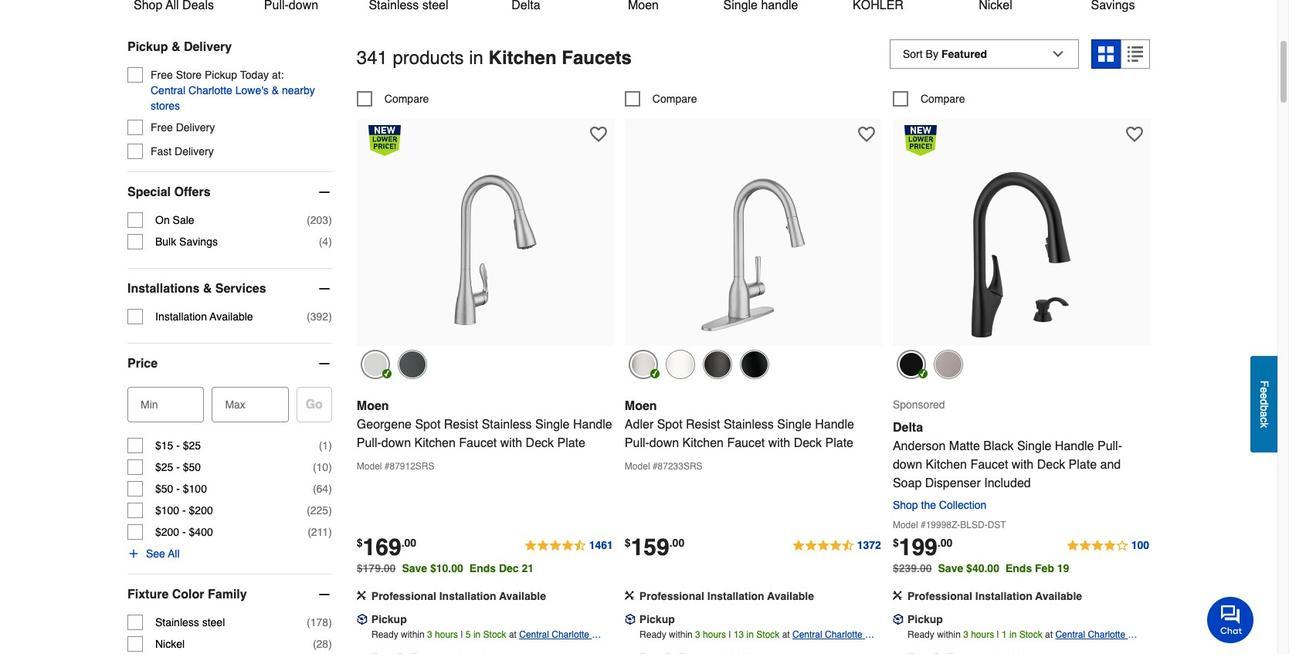 Task type: vqa. For each thing, say whether or not it's contained in the screenshot.
first pickup icon from left
yes



Task type: locate. For each thing, give the bounding box(es) containing it.
handle inside moen adler spot resist stainless single handle pull-down kitchen faucet with deck plate
[[815, 418, 854, 432]]

assembly image
[[357, 591, 366, 600], [893, 591, 902, 600]]

3 inside ready within 3 hours | 13 in stock at central charlotte lowe's
[[695, 630, 700, 640]]

) up 4
[[328, 214, 332, 226]]

2 stock from the left
[[756, 630, 780, 640]]

max
[[225, 398, 246, 411]]

2 moen from the left
[[625, 399, 657, 413]]

0 horizontal spatial down
[[381, 436, 411, 450]]

kitchen inside moen adler spot resist stainless single handle pull-down kitchen faucet with deck plate
[[682, 436, 724, 450]]

1 spot resist stainless image from the left
[[361, 350, 390, 379]]

installation available
[[155, 310, 253, 323]]

0 horizontal spatial model
[[357, 461, 382, 472]]

$10.00
[[430, 562, 463, 575]]

$25
[[183, 439, 201, 452], [155, 461, 173, 473]]

1 e from the top
[[1258, 387, 1271, 393]]

( for 392
[[307, 310, 310, 323]]

2 horizontal spatial professional installation available
[[908, 590, 1082, 603]]

in right 13
[[747, 630, 754, 640]]

anderson
[[893, 440, 946, 453]]

mediterranean bronze image
[[703, 350, 732, 379]]

model for georgene spot resist stainless single handle pull-down kitchen faucet with deck plate
[[357, 461, 382, 472]]

2 pickup image from the left
[[625, 614, 636, 625]]

charlotte inside ready within 3 hours | 1 in stock at central charlotte lowe's
[[1088, 630, 1125, 640]]

compare for the 1000957192 'element'
[[384, 92, 429, 105]]

) down 225
[[328, 526, 332, 538]]

central for ready within 3 hours | 1 in stock at central charlotte lowe's
[[1055, 630, 1085, 640]]

4
[[322, 235, 328, 248]]

0 horizontal spatial resist
[[444, 418, 478, 432]]

1 hours from the left
[[435, 630, 458, 640]]

0 horizontal spatial $
[[357, 537, 363, 549]]

3 ) from the top
[[328, 310, 332, 323]]

3 pickup image from the left
[[893, 614, 904, 625]]

1 horizontal spatial central charlotte lowe's button
[[792, 627, 882, 654]]

3 inside ready within 3 hours | 1 in stock at central charlotte lowe's
[[963, 630, 968, 640]]

1 horizontal spatial professional installation available
[[639, 590, 814, 603]]

new lower price image down 1002966860 element
[[904, 125, 937, 156]]

1 horizontal spatial |
[[729, 630, 731, 640]]

) down the ( 178 ) at the bottom left of page
[[328, 638, 332, 650]]

pickup image for ready within 3 hours | 13 in stock at central charlotte lowe's
[[625, 614, 636, 625]]

3 left 5
[[427, 630, 432, 640]]

0 horizontal spatial handle
[[573, 418, 612, 432]]

4 minus image from the top
[[317, 587, 332, 602]]

spot resist stainless image up georgene at the left
[[361, 350, 390, 379]]

compare inside the 1000957192 'element'
[[384, 92, 429, 105]]

central down 19
[[1055, 630, 1085, 640]]

1 4.5 stars image from the left
[[523, 537, 614, 555]]

0 horizontal spatial matte black image
[[398, 350, 427, 379]]

0 horizontal spatial #
[[385, 461, 390, 472]]

# down georgene at the left
[[385, 461, 390, 472]]

moen inside moen adler spot resist stainless single handle pull-down kitchen faucet with deck plate
[[625, 399, 657, 413]]

( for 203
[[307, 214, 310, 226]]

1 horizontal spatial plate
[[825, 436, 854, 450]]

faucet inside moen georgene spot resist stainless single handle pull-down kitchen faucet with deck plate
[[459, 436, 497, 450]]

1 vertical spatial $100
[[155, 504, 179, 517]]

0 horizontal spatial within
[[401, 630, 425, 640]]

central charlotte lowe's button for ready within 3 hours | 1 in stock at central charlotte lowe's
[[1055, 627, 1150, 654]]

2 hours from the left
[[703, 630, 726, 640]]

faucet inside moen adler spot resist stainless single handle pull-down kitchen faucet with deck plate
[[727, 436, 765, 450]]

$25 down $15
[[155, 461, 173, 473]]

.00 inside $ 199 .00
[[938, 537, 953, 549]]

family
[[208, 588, 247, 602]]

0 horizontal spatial moen
[[357, 399, 389, 413]]

0 horizontal spatial .00
[[401, 537, 416, 549]]

0 horizontal spatial &
[[171, 40, 180, 54]]

d
[[1258, 399, 1271, 405]]

2 | from the left
[[729, 630, 731, 640]]

within inside ready within 3 hours | 13 in stock at central charlotte lowe's
[[669, 630, 693, 640]]

.00 up was price $179.00 'element'
[[401, 537, 416, 549]]

stock
[[483, 630, 506, 640], [756, 630, 780, 640], [1019, 630, 1043, 640]]

6 ) from the top
[[328, 483, 332, 495]]

minus image up "178"
[[317, 587, 332, 602]]

1 up ( 10 )
[[322, 439, 328, 452]]

down
[[381, 436, 411, 450], [649, 436, 679, 450], [893, 458, 922, 472]]

color
[[172, 588, 204, 602]]

2 horizontal spatial down
[[893, 458, 922, 472]]

compare
[[384, 92, 429, 105], [653, 92, 697, 105], [921, 92, 965, 105]]

$100
[[183, 483, 207, 495], [155, 504, 179, 517]]

4.5 stars image for 169
[[523, 537, 614, 555]]

spot resist stainless image
[[361, 350, 390, 379], [629, 350, 658, 379]]

hours
[[435, 630, 458, 640], [703, 630, 726, 640], [971, 630, 994, 640]]

1 horizontal spatial save
[[938, 562, 963, 575]]

( for 64
[[313, 483, 316, 495]]

professional installation available up 13
[[639, 590, 814, 603]]

5 ) from the top
[[328, 461, 332, 473]]

deck inside moen adler spot resist stainless single handle pull-down kitchen faucet with deck plate
[[794, 436, 822, 450]]

( 10 )
[[313, 461, 332, 473]]

ready within 3 hours | 13 in stock at central charlotte lowe's
[[640, 630, 865, 654]]

hours for 13
[[703, 630, 726, 640]]

) down 64
[[328, 504, 332, 517]]

plate inside moen adler spot resist stainless single handle pull-down kitchen faucet with deck plate
[[825, 436, 854, 450]]

handle left adler
[[573, 418, 612, 432]]

professional down was price $179.00 'element'
[[371, 590, 436, 603]]

2 assembly image from the left
[[893, 591, 902, 600]]

free for free delivery
[[151, 121, 173, 133]]

| inside "ready within 3 hours | 5 in stock at central charlotte lowe's"
[[461, 630, 463, 640]]

.00 right 1461
[[669, 537, 684, 549]]

1 vertical spatial $200
[[155, 526, 179, 538]]

8 ) from the top
[[328, 526, 332, 538]]

moen for moen georgene spot resist stainless single handle pull-down kitchen faucet with deck plate
[[357, 399, 389, 413]]

$200 up $400
[[189, 504, 213, 517]]

stock for 13
[[756, 630, 780, 640]]

3 for 1
[[963, 630, 968, 640]]

$
[[357, 537, 363, 549], [625, 537, 631, 549], [893, 537, 899, 549]]

blsd-
[[960, 520, 988, 531]]

model down adler
[[625, 461, 650, 472]]

.00 for 169
[[401, 537, 416, 549]]

model down shop
[[893, 520, 918, 531]]

in
[[469, 47, 483, 69], [473, 630, 481, 640], [747, 630, 754, 640], [1010, 630, 1017, 640]]

fixture color family button
[[127, 575, 332, 615]]

with inside moen adler spot resist stainless single handle pull-down kitchen faucet with deck plate
[[768, 436, 790, 450]]

1 moen from the left
[[357, 399, 389, 413]]

2 vertical spatial delivery
[[175, 145, 214, 157]]

spotshield stainless image
[[934, 350, 963, 379]]

& down at:
[[272, 84, 279, 96]]

deck inside moen georgene spot resist stainless single handle pull-down kitchen faucet with deck plate
[[526, 436, 554, 450]]

- down $15 - $25
[[176, 461, 180, 473]]

free
[[151, 69, 173, 81], [151, 121, 173, 133]]

1 save from the left
[[402, 562, 427, 575]]

hours down $40.00
[[971, 630, 994, 640]]

assembly image
[[625, 591, 634, 600]]

2 .00 from the left
[[669, 537, 684, 549]]

included
[[984, 477, 1031, 491]]

matte black image right mediterranean bronze icon
[[740, 350, 769, 379]]

heart outline image
[[590, 126, 607, 143], [858, 126, 875, 143], [1126, 126, 1143, 143]]

2 horizontal spatial pull-
[[1098, 440, 1122, 453]]

ends left "dec"
[[469, 562, 496, 575]]

k
[[1258, 423, 1271, 428]]

0 horizontal spatial new lower price image
[[368, 125, 401, 156]]

at inside "ready within 3 hours | 5 in stock at central charlotte lowe's"
[[509, 630, 517, 640]]

& up store
[[171, 40, 180, 54]]

3 within from the left
[[937, 630, 961, 640]]

1 horizontal spatial 3
[[695, 630, 700, 640]]

) for ( 178 )
[[328, 616, 332, 629]]

- up $200 - $400
[[182, 504, 186, 517]]

lowe's for ready within 3 hours | 5 in stock at central charlotte lowe's
[[519, 645, 548, 654]]

1 ends from the left
[[469, 562, 496, 575]]

pull- down georgene at the left
[[357, 436, 381, 450]]

2 $ from the left
[[625, 537, 631, 549]]

pull- for adler spot resist stainless single handle pull-down kitchen faucet with deck plate
[[625, 436, 649, 450]]

| for 5
[[461, 630, 463, 640]]

delivery for free delivery
[[176, 121, 215, 133]]

0 horizontal spatial spot
[[415, 418, 441, 432]]

3 | from the left
[[997, 630, 999, 640]]

minus image inside fixture color family 'button'
[[317, 587, 332, 602]]

& inside button
[[203, 282, 212, 296]]

lowe's inside ready within 3 hours | 1 in stock at central charlotte lowe's
[[1055, 645, 1084, 654]]

new lower price image down the 1000957192 'element'
[[368, 125, 401, 156]]

0 horizontal spatial faucet
[[459, 436, 497, 450]]

hours left 5
[[435, 630, 458, 640]]

delivery up the fast delivery
[[176, 121, 215, 133]]

1 horizontal spatial 1
[[1002, 630, 1007, 640]]

pull- down adler
[[625, 436, 649, 450]]

1 horizontal spatial 4.5 stars image
[[792, 537, 882, 555]]

( 225 )
[[307, 504, 332, 517]]

lowe's inside "ready within 3 hours | 5 in stock at central charlotte lowe's"
[[519, 645, 548, 654]]

0 horizontal spatial save
[[402, 562, 427, 575]]

moen inside moen georgene spot resist stainless single handle pull-down kitchen faucet with deck plate
[[357, 399, 389, 413]]

down inside moen adler spot resist stainless single handle pull-down kitchen faucet with deck plate
[[649, 436, 679, 450]]

ends dec 21 element
[[469, 562, 540, 575]]

# down the
[[921, 520, 926, 531]]

2 horizontal spatial deck
[[1037, 458, 1065, 472]]

| down savings save $40.00 element
[[997, 630, 999, 640]]

in inside "ready within 3 hours | 5 in stock at central charlotte lowe's"
[[473, 630, 481, 640]]

available
[[210, 310, 253, 323], [499, 590, 546, 603], [767, 590, 814, 603], [1035, 590, 1082, 603]]

installation down installations & services
[[155, 310, 207, 323]]

2 spot resist stainless image from the left
[[629, 350, 658, 379]]

stainless inside moen georgene spot resist stainless single handle pull-down kitchen faucet with deck plate
[[482, 418, 532, 432]]

professional right assembly image
[[639, 590, 704, 603]]

down up model # 87233srs in the bottom of the page
[[649, 436, 679, 450]]

1 3 from the left
[[427, 630, 432, 640]]

| inside ready within 3 hours | 13 in stock at central charlotte lowe's
[[729, 630, 731, 640]]

199
[[899, 534, 938, 561]]

| inside ready within 3 hours | 1 in stock at central charlotte lowe's
[[997, 630, 999, 640]]

stock inside ready within 3 hours | 1 in stock at central charlotte lowe's
[[1019, 630, 1043, 640]]

1 horizontal spatial spot
[[657, 418, 682, 432]]

fast
[[151, 145, 172, 157]]

7 ) from the top
[[328, 504, 332, 517]]

211
[[311, 526, 328, 538]]

0 horizontal spatial deck
[[526, 436, 554, 450]]

1 ready from the left
[[372, 630, 398, 640]]

4.5 stars image containing 1372
[[792, 537, 882, 555]]

2 professional from the left
[[639, 590, 704, 603]]

0 horizontal spatial central charlotte lowe's button
[[519, 627, 614, 654]]

)
[[328, 214, 332, 226], [328, 235, 332, 248], [328, 310, 332, 323], [328, 439, 332, 452], [328, 461, 332, 473], [328, 483, 332, 495], [328, 504, 332, 517], [328, 526, 332, 538], [328, 616, 332, 629], [328, 638, 332, 650]]

down inside delta anderson matte black single handle pull- down kitchen faucet with deck plate and soap dispenser included
[[893, 458, 922, 472]]

3 3 from the left
[[963, 630, 968, 640]]

plate inside delta anderson matte black single handle pull- down kitchen faucet with deck plate and soap dispenser included
[[1069, 458, 1097, 472]]

1 minus image from the top
[[317, 184, 332, 200]]

within inside "ready within 3 hours | 5 in stock at central charlotte lowe's"
[[401, 630, 425, 640]]

matte black image
[[398, 350, 427, 379], [740, 350, 769, 379]]

free left store
[[151, 69, 173, 81]]

2 spot from the left
[[657, 418, 682, 432]]

handle
[[573, 418, 612, 432], [815, 418, 854, 432], [1055, 440, 1094, 453]]

$200 up see all
[[155, 526, 179, 538]]

lowe's inside central charlotte lowe's & nearby stores
[[235, 84, 269, 96]]

in inside ready within 3 hours | 13 in stock at central charlotte lowe's
[[747, 630, 754, 640]]

2 free from the top
[[151, 121, 173, 133]]

down up soap
[[893, 458, 922, 472]]

1 vertical spatial free
[[151, 121, 173, 133]]

dst
[[988, 520, 1006, 531]]

e up b
[[1258, 393, 1271, 399]]

pickup image down assembly image
[[625, 614, 636, 625]]

$ right 1461
[[625, 537, 631, 549]]

1 horizontal spatial heart outline image
[[858, 126, 875, 143]]

1 horizontal spatial deck
[[794, 436, 822, 450]]

1 horizontal spatial new lower price image
[[904, 125, 937, 156]]

stainless for adler
[[724, 418, 774, 432]]

minus image inside price button
[[317, 356, 332, 371]]

down for georgene
[[381, 436, 411, 450]]

1 horizontal spatial matte black image
[[740, 350, 769, 379]]

( for 211
[[308, 526, 311, 538]]

- down $25 - $50
[[176, 483, 180, 495]]

0 horizontal spatial ends
[[469, 562, 496, 575]]

2 save from the left
[[938, 562, 963, 575]]

2 within from the left
[[669, 630, 693, 640]]

actual price $199.00 element
[[893, 534, 953, 561]]

3 central charlotte lowe's button from the left
[[1055, 627, 1150, 654]]

0 horizontal spatial $50
[[155, 483, 173, 495]]

professional installation available down savings save $40.00 element
[[908, 590, 1082, 603]]

$179.00 save $10.00 ends dec 21
[[357, 562, 534, 575]]

( for 28
[[313, 638, 316, 650]]

pickup down $ 159 .00
[[639, 613, 675, 626]]

.00 for 199
[[938, 537, 953, 549]]

moen for moen adler spot resist stainless single handle pull-down kitchen faucet with deck plate
[[625, 399, 657, 413]]

0 horizontal spatial 4.5 stars image
[[523, 537, 614, 555]]

spot right adler
[[657, 418, 682, 432]]

ends
[[469, 562, 496, 575], [1006, 562, 1032, 575]]

4.5 stars image
[[523, 537, 614, 555], [792, 537, 882, 555]]

1 horizontal spatial resist
[[686, 418, 720, 432]]

3 heart outline image from the left
[[1126, 126, 1143, 143]]

& up installation available
[[203, 282, 212, 296]]

| for 13
[[729, 630, 731, 640]]

1 horizontal spatial at
[[782, 630, 790, 640]]

hours inside ready within 3 hours | 13 in stock at central charlotte lowe's
[[703, 630, 726, 640]]

2 ) from the top
[[328, 235, 332, 248]]

2 horizontal spatial stock
[[1019, 630, 1043, 640]]

kitchen up 87912srs
[[414, 436, 456, 450]]

.00 inside $ 169 .00
[[401, 537, 416, 549]]

spot inside moen adler spot resist stainless single handle pull-down kitchen faucet with deck plate
[[657, 418, 682, 432]]

available down 19
[[1035, 590, 1082, 603]]

down inside moen georgene spot resist stainless single handle pull-down kitchen faucet with deck plate
[[381, 436, 411, 450]]

pull- inside moen georgene spot resist stainless single handle pull-down kitchen faucet with deck plate
[[357, 436, 381, 450]]

within down the $239.00 save $40.00 ends feb 19
[[937, 630, 961, 640]]

392
[[310, 310, 328, 323]]

1 horizontal spatial faucet
[[727, 436, 765, 450]]

1 pickup image from the left
[[357, 614, 368, 625]]

0 horizontal spatial pickup image
[[357, 614, 368, 625]]

spot resist stainless image left chrome icon
[[629, 350, 658, 379]]

deck for moen adler spot resist stainless single handle pull-down kitchen faucet with deck plate
[[794, 436, 822, 450]]

delivery down the free delivery
[[175, 145, 214, 157]]

$239.00 save $40.00 ends feb 19
[[893, 562, 1069, 575]]

heart outline image for 1st new lower price image from left
[[590, 126, 607, 143]]

( for 10
[[313, 461, 316, 473]]

free for free store pickup today at:
[[151, 69, 173, 81]]

64
[[316, 483, 328, 495]]

assembly image down $239.00
[[893, 591, 902, 600]]

1 professional from the left
[[371, 590, 436, 603]]

matte black image up georgene at the left
[[398, 350, 427, 379]]

plus image
[[127, 547, 140, 560]]

3 $ from the left
[[893, 537, 899, 549]]

9 ) from the top
[[328, 616, 332, 629]]

1 | from the left
[[461, 630, 463, 640]]

1 horizontal spatial #
[[653, 461, 658, 472]]

charlotte for ready within 3 hours | 5 in stock at central charlotte lowe's
[[552, 630, 589, 640]]

$100 up '$100 - $200'
[[183, 483, 207, 495]]

save left '$10.00' on the left bottom
[[402, 562, 427, 575]]

central inside ready within 3 hours | 1 in stock at central charlotte lowe's
[[1055, 630, 1085, 640]]

1 horizontal spatial single
[[777, 418, 812, 432]]

at down feb
[[1045, 630, 1053, 640]]

min
[[141, 398, 158, 411]]

- for $200
[[182, 526, 186, 538]]

moen up georgene at the left
[[357, 399, 389, 413]]

$200
[[189, 504, 213, 517], [155, 526, 179, 538]]

at for 5
[[509, 630, 517, 640]]

special offers button
[[127, 172, 332, 212]]

0 horizontal spatial plate
[[557, 436, 585, 450]]

charlotte inside ready within 3 hours | 13 in stock at central charlotte lowe's
[[825, 630, 863, 640]]

at
[[509, 630, 517, 640], [782, 630, 790, 640], [1045, 630, 1053, 640]]

2 horizontal spatial .00
[[938, 537, 953, 549]]

handle left delta at right
[[815, 418, 854, 432]]

compare inside 1002966860 element
[[921, 92, 965, 105]]

pickup up stores in the left top of the page
[[127, 40, 168, 54]]

2 minus image from the top
[[317, 281, 332, 296]]

matte
[[949, 440, 980, 453]]

3
[[427, 630, 432, 640], [695, 630, 700, 640], [963, 630, 968, 640]]

2 compare from the left
[[653, 92, 697, 105]]

new lower price image
[[368, 125, 401, 156], [904, 125, 937, 156]]

1 vertical spatial $50
[[155, 483, 173, 495]]

3 professional installation available from the left
[[908, 590, 1082, 603]]

0 horizontal spatial $100
[[155, 504, 179, 517]]

within left 13
[[669, 630, 693, 640]]

minus image for installations & services
[[317, 281, 332, 296]]

19
[[1057, 562, 1069, 575]]

1 matte black image from the left
[[398, 350, 427, 379]]

charlotte for ready within 3 hours | 1 in stock at central charlotte lowe's
[[1088, 630, 1125, 640]]

e up d
[[1258, 387, 1271, 393]]

3 stock from the left
[[1019, 630, 1043, 640]]

ready inside "ready within 3 hours | 5 in stock at central charlotte lowe's"
[[372, 630, 398, 640]]

2 e from the top
[[1258, 393, 1271, 399]]

4 ) from the top
[[328, 439, 332, 452]]

2 professional installation available from the left
[[639, 590, 814, 603]]

ends feb 19 element
[[1006, 562, 1075, 575]]

1 compare from the left
[[384, 92, 429, 105]]

1 spot from the left
[[415, 418, 441, 432]]

handle inside delta anderson matte black single handle pull- down kitchen faucet with deck plate and soap dispenser included
[[1055, 440, 1094, 453]]

0 horizontal spatial heart outline image
[[590, 126, 607, 143]]

$25 up $25 - $50
[[183, 439, 201, 452]]

1 horizontal spatial with
[[768, 436, 790, 450]]

at inside ready within 3 hours | 1 in stock at central charlotte lowe's
[[1045, 630, 1053, 640]]

2 horizontal spatial within
[[937, 630, 961, 640]]

3 hours from the left
[[971, 630, 994, 640]]

delta anderson matte black single handle pull- down kitchen faucet with deck plate and soap dispenser included
[[893, 421, 1122, 491]]

minus image
[[317, 184, 332, 200], [317, 281, 332, 296], [317, 356, 332, 371], [317, 587, 332, 602]]

deck for moen georgene spot resist stainless single handle pull-down kitchen faucet with deck plate
[[526, 436, 554, 450]]

at inside ready within 3 hours | 13 in stock at central charlotte lowe's
[[782, 630, 790, 640]]

professional installation available for 1st assembly icon from left
[[371, 590, 546, 603]]

1 horizontal spatial .00
[[669, 537, 684, 549]]

2 ends from the left
[[1006, 562, 1032, 575]]

save for 169
[[402, 562, 427, 575]]

2 horizontal spatial single
[[1017, 440, 1052, 453]]

ready inside ready within 3 hours | 13 in stock at central charlotte lowe's
[[640, 630, 666, 640]]

$ inside $ 169 .00
[[357, 537, 363, 549]]

1 central charlotte lowe's button from the left
[[519, 627, 614, 654]]

resist
[[444, 418, 478, 432], [686, 418, 720, 432]]

the
[[921, 499, 936, 511]]

1 professional installation available from the left
[[371, 590, 546, 603]]

faucet
[[459, 436, 497, 450], [727, 436, 765, 450], [970, 458, 1008, 472]]

hours inside "ready within 3 hours | 5 in stock at central charlotte lowe's"
[[435, 630, 458, 640]]

2 ready from the left
[[640, 630, 666, 640]]

.00 down 19998z-
[[938, 537, 953, 549]]

hours for 1
[[971, 630, 994, 640]]

plate inside moen georgene spot resist stainless single handle pull-down kitchen faucet with deck plate
[[557, 436, 585, 450]]

2 horizontal spatial stainless
[[724, 418, 774, 432]]

kitchen up dispenser at the bottom right of the page
[[926, 458, 967, 472]]

$ up $179.00
[[357, 537, 363, 549]]

( for 4
[[319, 235, 322, 248]]

1 ) from the top
[[328, 214, 332, 226]]

1 horizontal spatial $25
[[183, 439, 201, 452]]

1 stock from the left
[[483, 630, 506, 640]]

faucet for adler
[[727, 436, 765, 450]]

resist inside moen georgene spot resist stainless single handle pull-down kitchen faucet with deck plate
[[444, 418, 478, 432]]

moen adler spot resist stainless single handle pull-down kitchen faucet with deck plate
[[625, 399, 854, 450]]

1 horizontal spatial moen
[[625, 399, 657, 413]]

with inside delta anderson matte black single handle pull- down kitchen faucet with deck plate and soap dispenser included
[[1012, 458, 1034, 472]]

central inside central charlotte lowe's & nearby stores
[[151, 84, 185, 96]]

pickup down $179.00
[[371, 613, 407, 626]]

1 assembly image from the left
[[357, 591, 366, 600]]

$25 - $50
[[155, 461, 201, 473]]

minus image up ( 203 )
[[317, 184, 332, 200]]

3 compare from the left
[[921, 92, 965, 105]]

stainless inside moen adler spot resist stainless single handle pull-down kitchen faucet with deck plate
[[724, 418, 774, 432]]

10 ) from the top
[[328, 638, 332, 650]]

0 horizontal spatial ready
[[372, 630, 398, 640]]

central inside ready within 3 hours | 13 in stock at central charlotte lowe's
[[792, 630, 822, 640]]

1 resist from the left
[[444, 418, 478, 432]]

central inside "ready within 3 hours | 5 in stock at central charlotte lowe's"
[[519, 630, 549, 640]]

in inside ready within 3 hours | 1 in stock at central charlotte lowe's
[[1010, 630, 1017, 640]]

delivery
[[184, 40, 232, 54], [176, 121, 215, 133], [175, 145, 214, 157]]

( for 1
[[319, 439, 322, 452]]

2 resist from the left
[[686, 418, 720, 432]]

$100 down the $50 - $100 on the bottom left of the page
[[155, 504, 179, 517]]

ends for 169
[[469, 562, 496, 575]]

1 horizontal spatial spot resist stainless image
[[629, 350, 658, 379]]

stock right 13
[[756, 630, 780, 640]]

1 new lower price image from the left
[[368, 125, 401, 156]]

4.5 stars image containing 1461
[[523, 537, 614, 555]]

handle inside moen georgene spot resist stainless single handle pull-down kitchen faucet with deck plate
[[573, 418, 612, 432]]

in for ready within 3 hours | 1 in stock at central charlotte lowe's
[[1010, 630, 1017, 640]]

0 vertical spatial $100
[[183, 483, 207, 495]]

lowe's inside ready within 3 hours | 13 in stock at central charlotte lowe's
[[792, 645, 821, 654]]

0 horizontal spatial compare
[[384, 92, 429, 105]]

2 4.5 stars image from the left
[[792, 537, 882, 555]]

shop the collection link
[[893, 499, 993, 511]]

within for ready within 3 hours | 1 in stock at central charlotte lowe's
[[937, 630, 961, 640]]

steel
[[202, 616, 225, 629]]

spot
[[415, 418, 441, 432], [657, 418, 682, 432]]

0 horizontal spatial 3
[[427, 630, 432, 640]]

) for ( 392 )
[[328, 310, 332, 323]]

1 heart outline image from the left
[[590, 126, 607, 143]]

professional installation available down '$10.00' on the left bottom
[[371, 590, 546, 603]]

savings save $10.00 element
[[402, 562, 540, 575]]

3 minus image from the top
[[317, 356, 332, 371]]

ends left feb
[[1006, 562, 1032, 575]]

2 3 from the left
[[695, 630, 700, 640]]

single inside moen adler spot resist stainless single handle pull-down kitchen faucet with deck plate
[[777, 418, 812, 432]]

pull- inside moen adler spot resist stainless single handle pull-down kitchen faucet with deck plate
[[625, 436, 649, 450]]

2 central charlotte lowe's button from the left
[[792, 627, 882, 654]]

resist inside moen adler spot resist stainless single handle pull-down kitchen faucet with deck plate
[[686, 418, 720, 432]]

| left 13
[[729, 630, 731, 640]]

ready inside ready within 3 hours | 1 in stock at central charlotte lowe's
[[908, 630, 934, 640]]

handle for adler spot resist stainless single handle pull-down kitchen faucet with deck plate
[[815, 418, 854, 432]]

model
[[357, 461, 382, 472], [625, 461, 650, 472], [893, 520, 918, 531]]

moen georgene spot resist stainless single handle pull-down kitchen faucet with deck plate
[[357, 399, 612, 450]]

$50
[[183, 461, 201, 473], [155, 483, 173, 495]]

at for 1
[[1045, 630, 1053, 640]]

3 at from the left
[[1045, 630, 1053, 640]]

1 horizontal spatial $
[[625, 537, 631, 549]]

ready for ready within 3 hours | 1 in stock at central charlotte lowe's
[[908, 630, 934, 640]]

1 vertical spatial &
[[272, 84, 279, 96]]

central for ready within 3 hours | 13 in stock at central charlotte lowe's
[[792, 630, 822, 640]]

( for 225
[[307, 504, 310, 517]]

0 horizontal spatial at
[[509, 630, 517, 640]]

grid view image
[[1098, 46, 1114, 62]]

charlotte inside "ready within 3 hours | 5 in stock at central charlotte lowe's"
[[552, 630, 589, 640]]

0 vertical spatial &
[[171, 40, 180, 54]]

pickup image
[[357, 614, 368, 625], [625, 614, 636, 625], [893, 614, 904, 625]]

1 .00 from the left
[[401, 537, 416, 549]]

# for moen adler spot resist stainless single handle pull-down kitchen faucet with deck plate
[[653, 461, 658, 472]]

0 horizontal spatial professional
[[371, 590, 436, 603]]

0 horizontal spatial with
[[500, 436, 522, 450]]

professional
[[371, 590, 436, 603], [639, 590, 704, 603], [908, 590, 972, 603]]

3 ready from the left
[[908, 630, 934, 640]]

single
[[535, 418, 570, 432], [777, 418, 812, 432], [1017, 440, 1052, 453]]

with for moen georgene spot resist stainless single handle pull-down kitchen faucet with deck plate
[[500, 436, 522, 450]]

minus image inside installations & services button
[[317, 281, 332, 296]]

2 horizontal spatial &
[[272, 84, 279, 96]]

single inside delta anderson matte black single handle pull- down kitchen faucet with deck plate and soap dispenser included
[[1017, 440, 1052, 453]]

model # 87912srs
[[357, 461, 435, 472]]

charlotte inside central charlotte lowe's & nearby stores
[[188, 84, 232, 96]]

# down adler
[[653, 461, 658, 472]]

pickup image down $239.00
[[893, 614, 904, 625]]

0 vertical spatial free
[[151, 69, 173, 81]]

1 free from the top
[[151, 69, 173, 81]]

within inside ready within 3 hours | 1 in stock at central charlotte lowe's
[[937, 630, 961, 640]]

with inside moen georgene spot resist stainless single handle pull-down kitchen faucet with deck plate
[[500, 436, 522, 450]]

central charlotte lowe's button
[[519, 627, 614, 654], [792, 627, 882, 654], [1055, 627, 1150, 654]]

pickup down $239.00
[[908, 613, 943, 626]]

2 heart outline image from the left
[[858, 126, 875, 143]]

$ inside $ 199 .00
[[893, 537, 899, 549]]

0 horizontal spatial $25
[[155, 461, 173, 473]]

- left $400
[[182, 526, 186, 538]]

central right 5
[[519, 630, 549, 640]]

) up ( 10 )
[[328, 439, 332, 452]]

3 down the $239.00 save $40.00 ends feb 19
[[963, 630, 968, 640]]

1 horizontal spatial &
[[203, 282, 212, 296]]

model left 87912srs
[[357, 461, 382, 472]]

1 horizontal spatial hours
[[703, 630, 726, 640]]

4 stars image
[[1066, 537, 1150, 555]]

10
[[316, 461, 328, 473]]

- right $15
[[176, 439, 180, 452]]

in right 5
[[473, 630, 481, 640]]

1 horizontal spatial stock
[[756, 630, 780, 640]]

1 $ from the left
[[357, 537, 363, 549]]

$ inside $ 159 .00
[[625, 537, 631, 549]]

2 horizontal spatial with
[[1012, 458, 1034, 472]]

sale
[[173, 214, 194, 226]]

fixture
[[127, 588, 169, 602]]

0 horizontal spatial spot resist stainless image
[[361, 350, 390, 379]]

2 horizontal spatial |
[[997, 630, 999, 640]]

5
[[466, 630, 471, 640]]

compare inside 1001327070 element
[[653, 92, 697, 105]]

2 horizontal spatial plate
[[1069, 458, 1097, 472]]

within for ready within 3 hours | 13 in stock at central charlotte lowe's
[[669, 630, 693, 640]]

0 horizontal spatial stock
[[483, 630, 506, 640]]

3 inside "ready within 3 hours | 5 in stock at central charlotte lowe's"
[[427, 630, 432, 640]]

2 at from the left
[[782, 630, 790, 640]]

single for georgene spot resist stainless single handle pull-down kitchen faucet with deck plate
[[535, 418, 570, 432]]

3 professional from the left
[[908, 590, 972, 603]]

1 horizontal spatial handle
[[815, 418, 854, 432]]

free down stores in the left top of the page
[[151, 121, 173, 133]]

stock inside "ready within 3 hours | 5 in stock at central charlotte lowe's"
[[483, 630, 506, 640]]

1 at from the left
[[509, 630, 517, 640]]

single inside moen georgene spot resist stainless single handle pull-down kitchen faucet with deck plate
[[535, 418, 570, 432]]

savings save $40.00 element
[[938, 562, 1075, 575]]

2 horizontal spatial #
[[921, 520, 926, 531]]

with for moen adler spot resist stainless single handle pull-down kitchen faucet with deck plate
[[768, 436, 790, 450]]

0 horizontal spatial single
[[535, 418, 570, 432]]

1 vertical spatial delivery
[[176, 121, 215, 133]]

minus image up 392
[[317, 281, 332, 296]]

hours inside ready within 3 hours | 1 in stock at central charlotte lowe's
[[971, 630, 994, 640]]

2 horizontal spatial model
[[893, 520, 918, 531]]

0 horizontal spatial 1
[[322, 439, 328, 452]]

3 .00 from the left
[[938, 537, 953, 549]]

2 horizontal spatial compare
[[921, 92, 965, 105]]

hours left 13
[[703, 630, 726, 640]]

spot inside moen georgene spot resist stainless single handle pull-down kitchen faucet with deck plate
[[415, 418, 441, 432]]

central right 13
[[792, 630, 822, 640]]

professional down was price $239.00 element
[[908, 590, 972, 603]]

2 horizontal spatial pickup image
[[893, 614, 904, 625]]

1 horizontal spatial professional
[[639, 590, 704, 603]]

minus image inside the special offers button
[[317, 184, 332, 200]]

2 horizontal spatial central charlotte lowe's button
[[1055, 627, 1150, 654]]

1 within from the left
[[401, 630, 425, 640]]

341 products in kitchen faucets
[[357, 47, 632, 69]]

0 vertical spatial 1
[[322, 439, 328, 452]]

.00 inside $ 159 .00
[[669, 537, 684, 549]]

price button
[[127, 344, 332, 384]]

charlotte for ready within 3 hours | 13 in stock at central charlotte lowe's
[[825, 630, 863, 640]]

stock inside ready within 3 hours | 13 in stock at central charlotte lowe's
[[756, 630, 780, 640]]

2 horizontal spatial at
[[1045, 630, 1053, 640]]

kitchen up 87233srs at the bottom of the page
[[682, 436, 724, 450]]

0 horizontal spatial pull-
[[357, 436, 381, 450]]

at right 13
[[782, 630, 790, 640]]

pull- up and in the right of the page
[[1098, 440, 1122, 453]]

1 down savings save $40.00 element
[[1002, 630, 1007, 640]]



Task type: describe. For each thing, give the bounding box(es) containing it.
see
[[146, 547, 165, 560]]

moen adler spot resist stainless single handle pull-down kitchen faucet with deck plate image
[[668, 170, 838, 340]]

21
[[522, 562, 534, 575]]

adler
[[625, 418, 654, 432]]

) for ( 28 )
[[328, 638, 332, 650]]

ends for 199
[[1006, 562, 1032, 575]]

1461 button
[[523, 537, 614, 555]]

pickup image for ready within 3 hours | 5 in stock at central charlotte lowe's
[[357, 614, 368, 625]]

$400
[[189, 526, 213, 538]]

deck inside delta anderson matte black single handle pull- down kitchen faucet with deck plate and soap dispenser included
[[1037, 458, 1065, 472]]

| for 1
[[997, 630, 999, 640]]

professional for assembly image
[[639, 590, 704, 603]]

pickup & delivery
[[127, 40, 232, 54]]

$ 169 .00
[[357, 534, 416, 561]]

- for $50
[[176, 483, 180, 495]]

pickup for ready within 3 hours | 13 in stock at central charlotte lowe's
[[639, 613, 675, 626]]

minus image for price
[[317, 356, 332, 371]]

compare for 1001327070 element
[[653, 92, 697, 105]]

offers
[[174, 185, 211, 199]]

.00 for 159
[[669, 537, 684, 549]]

- for $100
[[182, 504, 186, 517]]

kitchen left faucets on the left top of page
[[489, 47, 557, 69]]

actual price $159.00 element
[[625, 534, 684, 561]]

on
[[155, 214, 170, 226]]

0 vertical spatial $50
[[183, 461, 201, 473]]

stainless for georgene
[[482, 418, 532, 432]]

pull- inside delta anderson matte black single handle pull- down kitchen faucet with deck plate and soap dispenser included
[[1098, 440, 1122, 453]]

$ for 199
[[893, 537, 899, 549]]

central charlotte lowe's button for ready within 3 hours | 5 in stock at central charlotte lowe's
[[519, 627, 614, 654]]

moen georgene spot resist stainless single handle pull-down kitchen faucet with deck plate image
[[400, 170, 570, 340]]

model # 19998z-blsd-dst
[[893, 520, 1006, 531]]

0 vertical spatial $200
[[189, 504, 213, 517]]

collection
[[939, 499, 987, 511]]

$200 - $400
[[155, 526, 213, 538]]

faucets
[[562, 47, 632, 69]]

lowe's for ready within 3 hours | 1 in stock at central charlotte lowe's
[[1055, 645, 1084, 654]]

bulk
[[155, 235, 176, 248]]

1 inside ready within 3 hours | 1 in stock at central charlotte lowe's
[[1002, 630, 1007, 640]]

installation up 13
[[707, 590, 764, 603]]

f
[[1258, 381, 1271, 387]]

and
[[1100, 458, 1121, 472]]

down for adler
[[649, 436, 679, 450]]

$15 - $25
[[155, 439, 201, 452]]

2 matte black image from the left
[[740, 350, 769, 379]]

spot for adler
[[657, 418, 682, 432]]

0 vertical spatial delivery
[[184, 40, 232, 54]]

178
[[310, 616, 328, 629]]

available up ready within 3 hours | 13 in stock at central charlotte lowe's
[[767, 590, 814, 603]]

1002966860 element
[[893, 91, 965, 106]]

100
[[1131, 539, 1149, 552]]

lowe's for ready within 3 hours | 13 in stock at central charlotte lowe's
[[792, 645, 821, 654]]

professional installation available for 1st assembly icon from right
[[908, 590, 1082, 603]]

spot resist stainless image for moen adler spot resist stainless single handle pull-down kitchen faucet with deck plate image
[[629, 350, 658, 379]]

$ 159 .00
[[625, 534, 684, 561]]

28
[[316, 638, 328, 650]]

pickup for ready within 3 hours | 1 in stock at central charlotte lowe's
[[908, 613, 943, 626]]

2 new lower price image from the left
[[904, 125, 937, 156]]

$50 - $100
[[155, 483, 207, 495]]

( 4 )
[[319, 235, 332, 248]]

19998z-
[[926, 520, 960, 531]]

matte black image
[[897, 350, 926, 379]]

87912srs
[[390, 461, 435, 472]]

heart outline image for second new lower price image from left
[[1126, 126, 1143, 143]]

fixture color family
[[127, 588, 247, 602]]

( 203 )
[[307, 214, 332, 226]]

) for ( 211 )
[[328, 526, 332, 538]]

minus image for fixture color family
[[317, 587, 332, 602]]

1372
[[857, 539, 881, 552]]

$ for 159
[[625, 537, 631, 549]]

plate for georgene spot resist stainless single handle pull-down kitchen faucet with deck plate
[[557, 436, 585, 450]]

today
[[240, 69, 269, 81]]

model # 87233srs
[[625, 461, 703, 472]]

within for ready within 3 hours | 5 in stock at central charlotte lowe's
[[401, 630, 425, 640]]

pickup up central charlotte lowe's & nearby stores
[[205, 69, 237, 81]]

available down 21
[[499, 590, 546, 603]]

see all button
[[127, 546, 180, 561]]

kitchen inside delta anderson matte black single handle pull- down kitchen faucet with deck plate and soap dispenser included
[[926, 458, 967, 472]]

c
[[1258, 417, 1271, 423]]

at:
[[272, 69, 284, 81]]

list view image
[[1128, 46, 1143, 62]]

- for $15
[[176, 439, 180, 452]]

4.5 stars image for 159
[[792, 537, 882, 555]]

delta anderson matte black single handle pull-down kitchen faucet with deck plate and soap dispenser included image
[[936, 170, 1106, 340]]

100 button
[[1066, 537, 1150, 555]]

installation down savings save $40.00 element
[[975, 590, 1033, 603]]

& inside central charlotte lowe's & nearby stores
[[272, 84, 279, 96]]

& for delivery
[[171, 40, 180, 54]]

save for 199
[[938, 562, 963, 575]]

spot resist stainless image for moen georgene spot resist stainless single handle pull-down kitchen faucet with deck plate image
[[361, 350, 390, 379]]

1372 button
[[792, 537, 882, 555]]

) for ( 1 )
[[328, 439, 332, 452]]

go
[[306, 398, 323, 412]]

( for 178
[[307, 616, 310, 629]]

installation down savings save $10.00 "element"
[[439, 590, 496, 603]]

was price $239.00 element
[[893, 559, 938, 575]]

in right products
[[469, 47, 483, 69]]

pickup image for ready within 3 hours | 1 in stock at central charlotte lowe's
[[893, 614, 904, 625]]

( 28 )
[[313, 638, 332, 650]]

1 vertical spatial $25
[[155, 461, 173, 473]]

1001327070 element
[[625, 91, 697, 106]]

dispenser
[[925, 477, 981, 491]]

169
[[363, 534, 401, 561]]

ready for ready within 3 hours | 5 in stock at central charlotte lowe's
[[372, 630, 398, 640]]

delivery for fast delivery
[[175, 145, 214, 157]]

f e e d b a c k
[[1258, 381, 1271, 428]]

central charlotte lowe's & nearby stores
[[151, 84, 315, 112]]

a
[[1258, 411, 1271, 417]]

225
[[310, 504, 328, 517]]

was price $179.00 element
[[357, 559, 402, 575]]

professional for 1st assembly icon from right
[[908, 590, 972, 603]]

all
[[168, 547, 180, 560]]

0 horizontal spatial $200
[[155, 526, 179, 538]]

$15
[[155, 439, 173, 452]]

87233srs
[[658, 461, 703, 472]]

) for ( 10 )
[[328, 461, 332, 473]]

3 for 13
[[695, 630, 700, 640]]

compare for 1002966860 element
[[921, 92, 965, 105]]

special
[[127, 185, 171, 199]]

installations & services
[[127, 282, 266, 296]]

actual price $169.00 element
[[357, 534, 416, 561]]

in for ready within 3 hours | 13 in stock at central charlotte lowe's
[[747, 630, 754, 640]]

central charlotte lowe's button for ready within 3 hours | 13 in stock at central charlotte lowe's
[[792, 627, 882, 654]]

( 64 )
[[313, 483, 332, 495]]

0 horizontal spatial stainless
[[155, 616, 199, 629]]

hours for 5
[[435, 630, 458, 640]]

savings
[[179, 235, 218, 248]]

products
[[393, 47, 464, 69]]

faucet for georgene
[[459, 436, 497, 450]]

price
[[127, 357, 158, 371]]

plate for adler spot resist stainless single handle pull-down kitchen faucet with deck plate
[[825, 436, 854, 450]]

on sale
[[155, 214, 194, 226]]

handle for georgene spot resist stainless single handle pull-down kitchen faucet with deck plate
[[573, 418, 612, 432]]

( 211 )
[[308, 526, 332, 538]]

nickel
[[155, 638, 185, 650]]

chrome image
[[666, 350, 695, 379]]

minus image for special offers
[[317, 184, 332, 200]]

available down installations & services button
[[210, 310, 253, 323]]

kitchen inside moen georgene spot resist stainless single handle pull-down kitchen faucet with deck plate
[[414, 436, 456, 450]]

( 178 )
[[307, 616, 332, 629]]

$179.00
[[357, 562, 396, 575]]

faucet inside delta anderson matte black single handle pull- down kitchen faucet with deck plate and soap dispenser included
[[970, 458, 1008, 472]]

1000957192 element
[[357, 91, 429, 106]]

in for ready within 3 hours | 5 in stock at central charlotte lowe's
[[473, 630, 481, 640]]

13
[[734, 630, 744, 640]]

ready within 3 hours | 1 in stock at central charlotte lowe's
[[908, 630, 1128, 654]]

$ for 169
[[357, 537, 363, 549]]

single for adler spot resist stainless single handle pull-down kitchen faucet with deck plate
[[777, 418, 812, 432]]

installations & services button
[[127, 269, 332, 309]]

at for 13
[[782, 630, 790, 640]]

# for moen georgene spot resist stainless single handle pull-down kitchen faucet with deck plate
[[385, 461, 390, 472]]

central charlotte lowe's & nearby stores button
[[151, 83, 332, 113]]

chat invite button image
[[1207, 596, 1254, 643]]

feb
[[1035, 562, 1054, 575]]

resist for adler
[[686, 418, 720, 432]]

$239.00
[[893, 562, 932, 575]]

professional installation available for assembly image
[[639, 590, 814, 603]]

b
[[1258, 405, 1271, 411]]

stock for 5
[[483, 630, 506, 640]]

free delivery
[[151, 121, 215, 133]]

georgene
[[357, 418, 412, 432]]

) for ( 203 )
[[328, 214, 332, 226]]

stainless steel
[[155, 616, 225, 629]]

- for $25
[[176, 461, 180, 473]]

shop the collection
[[893, 499, 987, 511]]

pickup for ready within 3 hours | 5 in stock at central charlotte lowe's
[[371, 613, 407, 626]]

spot for georgene
[[415, 418, 441, 432]]

( 1 )
[[319, 439, 332, 452]]

341
[[357, 47, 388, 69]]

store
[[176, 69, 202, 81]]

3 for 5
[[427, 630, 432, 640]]

special offers
[[127, 185, 211, 199]]

f e e d b a c k button
[[1251, 356, 1278, 453]]

nearby
[[282, 84, 315, 96]]

stock for 1
[[1019, 630, 1043, 640]]

model for adler spot resist stainless single handle pull-down kitchen faucet with deck plate
[[625, 461, 650, 472]]

sponsored
[[893, 399, 945, 411]]

shop
[[893, 499, 918, 511]]

stores
[[151, 99, 180, 112]]

delta
[[893, 421, 923, 435]]

) for ( 225 )
[[328, 504, 332, 517]]



